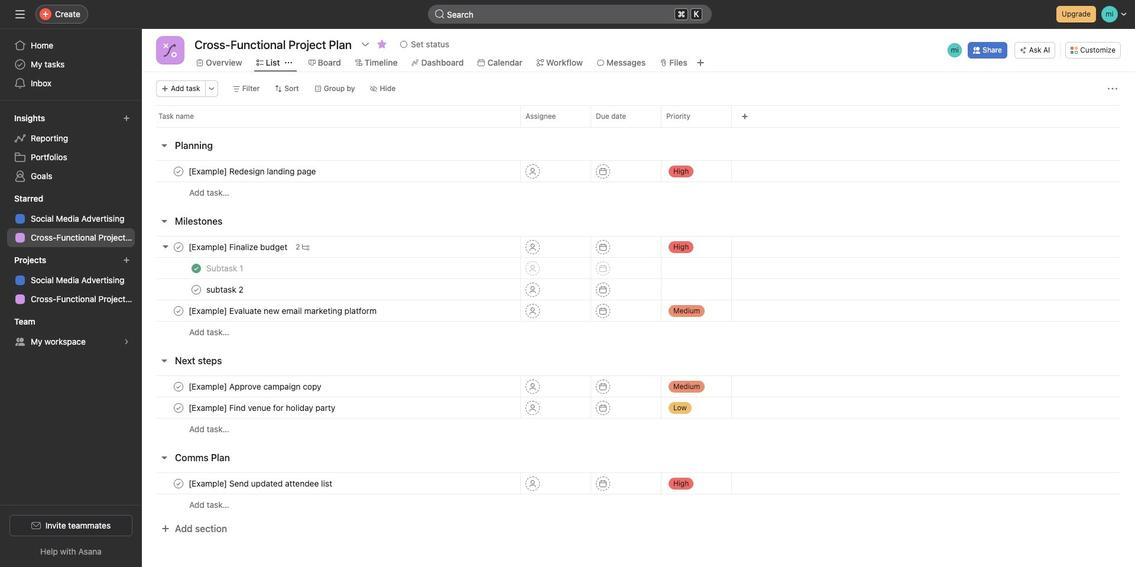 Task type: vqa. For each thing, say whether or not it's contained in the screenshot.
Task name text field in [Example] Evaluate new email marketing platform CELL
yes



Task type: locate. For each thing, give the bounding box(es) containing it.
mark complete image inside [example] redesign landing page cell
[[172, 164, 186, 178]]

mark complete checkbox inside [example] approve campaign copy cell
[[172, 379, 186, 394]]

3 collapse task list for this group image from the top
[[160, 356, 169, 365]]

task name text field inside [example] approve campaign copy cell
[[186, 381, 325, 392]]

task name text field for subtask 2 cell
[[204, 284, 247, 295]]

1 vertical spatial mark complete checkbox
[[172, 304, 186, 318]]

1 mark complete image from the top
[[172, 164, 186, 178]]

2 mark complete checkbox from the top
[[172, 304, 186, 318]]

task name text field for mark complete image inside [example] evaluate new email marketing platform cell
[[186, 305, 380, 317]]

Search tasks, projects, and more text field
[[428, 5, 712, 24]]

header milestones tree grid
[[142, 236, 1135, 343]]

2 vertical spatial task name text field
[[186, 478, 336, 489]]

collapse task list for this group image for header planning tree grid
[[160, 141, 169, 150]]

[example] evaluate new email marketing platform cell
[[142, 300, 520, 322]]

[example] approve campaign copy cell
[[142, 376, 520, 397]]

mark complete checkbox inside [example] find venue for holiday party cell
[[172, 401, 186, 415]]

more actions image
[[1108, 84, 1118, 93], [208, 85, 215, 92]]

4 collapse task list for this group image from the top
[[160, 453, 169, 462]]

Task name text field
[[186, 165, 320, 177], [186, 241, 291, 253], [204, 284, 247, 295], [186, 381, 325, 392], [186, 402, 339, 414]]

mark complete checkbox inside [example] evaluate new email marketing platform cell
[[172, 304, 186, 318]]

1 horizontal spatial more actions image
[[1108, 84, 1118, 93]]

task name text field inside subtask 1 cell
[[204, 262, 247, 274]]

mark complete checkbox inside [example] send updated attendee list 'cell'
[[172, 476, 186, 491]]

2 collapse task list for this group image from the top
[[160, 216, 169, 226]]

mark complete checkbox for subtask 2 cell
[[189, 282, 203, 297]]

task name text field for mark complete image inside [example] send updated attendee list 'cell'
[[186, 478, 336, 489]]

task name text field inside [example] evaluate new email marketing platform cell
[[186, 305, 380, 317]]

add tab image
[[696, 58, 705, 67]]

[example] redesign landing page cell
[[142, 160, 520, 182]]

mark complete checkbox inside subtask 2 cell
[[189, 282, 203, 297]]

1 vertical spatial task name text field
[[186, 305, 380, 317]]

mark complete checkbox inside [example] redesign landing page cell
[[172, 164, 186, 178]]

task name text field for [example] find venue for holiday party cell
[[186, 402, 339, 414]]

mark complete image
[[172, 164, 186, 178], [172, 240, 186, 254], [172, 304, 186, 318], [172, 476, 186, 491]]

task name text field inside [example] find venue for holiday party cell
[[186, 402, 339, 414]]

task name text field inside [example] send updated attendee list 'cell'
[[186, 478, 336, 489]]

4 mark complete image from the top
[[172, 476, 186, 491]]

1 collapse task list for this group image from the top
[[160, 141, 169, 150]]

header comms plan tree grid
[[142, 473, 1135, 516]]

task name text field inside [example] finalize budget cell
[[186, 241, 291, 253]]

line_and_symbols image
[[163, 43, 177, 57]]

row
[[142, 105, 1135, 127], [156, 127, 1121, 128], [142, 160, 1135, 182], [142, 182, 1135, 203], [142, 236, 1135, 258], [142, 257, 1135, 279], [142, 279, 1135, 300], [142, 300, 1135, 322], [142, 321, 1135, 343], [142, 376, 1135, 397], [142, 397, 1135, 419], [142, 418, 1135, 440], [142, 473, 1135, 494], [142, 494, 1135, 516]]

1 mark complete checkbox from the top
[[172, 164, 186, 178]]

mark complete image inside [example] send updated attendee list 'cell'
[[172, 476, 186, 491]]

collapse task list for this group image for header milestones tree grid
[[160, 216, 169, 226]]

0 vertical spatial task name text field
[[204, 262, 247, 274]]

mark complete image
[[189, 282, 203, 297], [172, 379, 186, 394], [172, 401, 186, 415]]

mark complete image inside subtask 2 cell
[[189, 282, 203, 297]]

0 vertical spatial mark complete image
[[189, 282, 203, 297]]

task name text field for [example] approve campaign copy cell
[[186, 381, 325, 392]]

Mark complete checkbox
[[172, 164, 186, 178], [172, 304, 186, 318], [172, 401, 186, 415]]

mark complete image inside [example] find venue for holiday party cell
[[172, 401, 186, 415]]

mark complete image for mark complete checkbox inside the [example] approve campaign copy cell
[[172, 379, 186, 394]]

2 vertical spatial mark complete image
[[172, 401, 186, 415]]

None field
[[428, 5, 712, 24]]

teams element
[[0, 311, 142, 354]]

isinverse image
[[435, 9, 445, 19]]

subtask 2 cell
[[142, 279, 520, 300]]

0 horizontal spatial more actions image
[[208, 85, 215, 92]]

3 mark complete checkbox from the top
[[172, 401, 186, 415]]

0 vertical spatial mark complete checkbox
[[172, 164, 186, 178]]

mark complete image inside [example] evaluate new email marketing platform cell
[[172, 304, 186, 318]]

tab actions image
[[285, 59, 292, 66]]

task name text field inside [example] redesign landing page cell
[[186, 165, 320, 177]]

1 vertical spatial mark complete image
[[172, 379, 186, 394]]

mark complete image for [example] send updated attendee list 'cell'
[[172, 476, 186, 491]]

[example] send updated attendee list cell
[[142, 473, 520, 494]]

None text field
[[192, 34, 355, 55]]

subtask 1 cell
[[142, 257, 520, 279]]

Mark complete checkbox
[[172, 240, 186, 254], [189, 282, 203, 297], [172, 379, 186, 394], [172, 476, 186, 491]]

mark complete image inside [example] approve campaign copy cell
[[172, 379, 186, 394]]

mark complete image for [example] redesign landing page cell
[[172, 164, 186, 178]]

collapse task list for this group image
[[160, 141, 169, 150], [160, 216, 169, 226], [160, 356, 169, 365], [160, 453, 169, 462]]

Task name text field
[[204, 262, 247, 274], [186, 305, 380, 317], [186, 478, 336, 489]]

2 mark complete image from the top
[[172, 240, 186, 254]]

task name text field inside subtask 2 cell
[[204, 284, 247, 295]]

new insights image
[[123, 115, 130, 122]]

2 vertical spatial mark complete checkbox
[[172, 401, 186, 415]]

remove from starred image
[[377, 40, 387, 49]]

3 mark complete image from the top
[[172, 304, 186, 318]]

mark complete checkbox for task name text field within the [example] find venue for holiday party cell
[[172, 401, 186, 415]]



Task type: describe. For each thing, give the bounding box(es) containing it.
mi image
[[951, 43, 959, 57]]

add field image
[[742, 113, 749, 120]]

mark complete image for mark complete checkbox in the subtask 2 cell
[[189, 282, 203, 297]]

projects element
[[0, 250, 142, 311]]

header planning tree grid
[[142, 160, 1135, 203]]

see details, my workspace image
[[123, 338, 130, 345]]

mark complete checkbox for [example] approve campaign copy cell
[[172, 379, 186, 394]]

starred element
[[0, 188, 142, 250]]

collapse task list for this group image for header next steps tree grid
[[160, 356, 169, 365]]

header next steps tree grid
[[142, 376, 1135, 440]]

task name text field for the completed icon
[[204, 262, 247, 274]]

new project or portfolio image
[[123, 257, 130, 264]]

mark complete checkbox for [example] send updated attendee list 'cell'
[[172, 476, 186, 491]]

2 subtasks image
[[302, 243, 310, 250]]

Completed checkbox
[[189, 261, 203, 275]]

[example] finalize budget cell
[[142, 236, 520, 258]]

mark complete checkbox for task name text field within the [example] redesign landing page cell
[[172, 164, 186, 178]]

mark complete checkbox inside [example] finalize budget cell
[[172, 240, 186, 254]]

collapse task list for this group image for header comms plan "tree grid" in the bottom of the page
[[160, 453, 169, 462]]

mark complete checkbox for task name text box in the [example] evaluate new email marketing platform cell
[[172, 304, 186, 318]]

collapse subtask list for the task [example] finalize budget image
[[161, 242, 170, 251]]

hide sidebar image
[[15, 9, 25, 19]]

[example] find venue for holiday party cell
[[142, 397, 520, 419]]

completed image
[[189, 261, 203, 275]]

global element
[[0, 29, 142, 100]]

insights element
[[0, 108, 142, 188]]

mark complete image for [example] evaluate new email marketing platform cell
[[172, 304, 186, 318]]

show options image
[[361, 40, 370, 49]]

task name text field for [example] redesign landing page cell
[[186, 165, 320, 177]]



